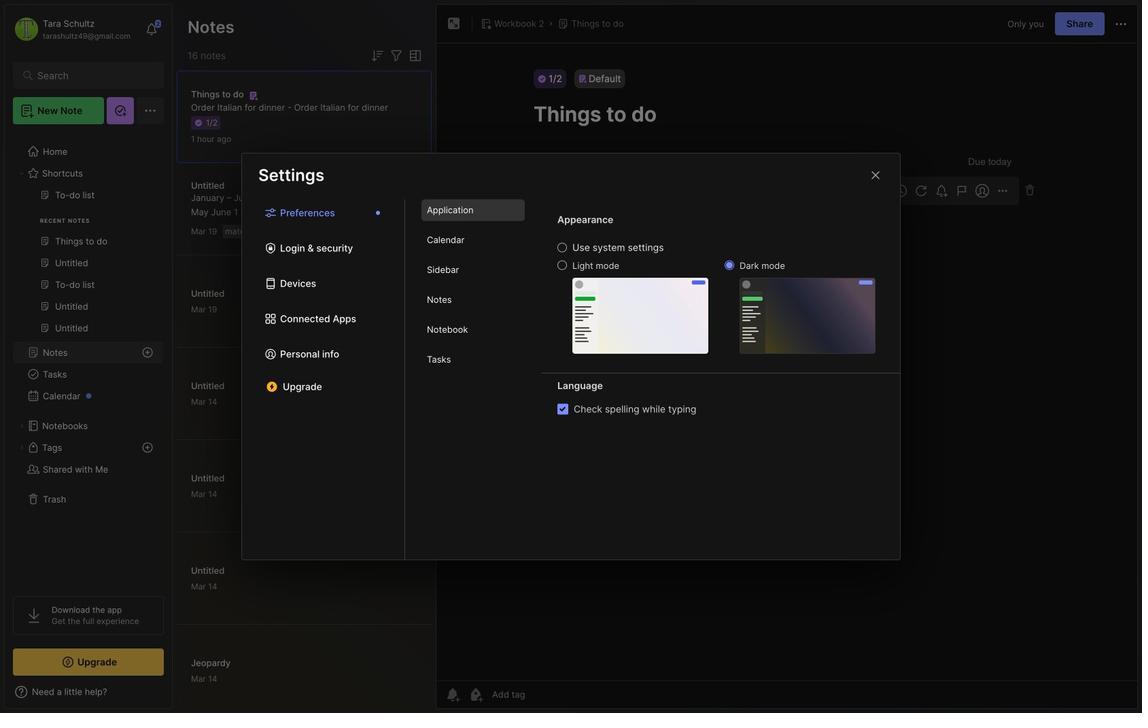 Task type: describe. For each thing, give the bounding box(es) containing it.
1 tab from the top
[[421, 200, 525, 221]]

Search text field
[[37, 69, 146, 82]]

expand tags image
[[18, 444, 26, 452]]

group inside main element
[[13, 184, 163, 347]]

main element
[[0, 0, 177, 714]]

4 tab from the top
[[421, 289, 525, 311]]

tree inside main element
[[5, 133, 172, 585]]

expand notebooks image
[[18, 422, 26, 430]]

add a reminder image
[[445, 687, 461, 704]]



Task type: locate. For each thing, give the bounding box(es) containing it.
close image
[[867, 167, 884, 184]]

None radio
[[725, 261, 734, 270]]

note window element
[[436, 4, 1138, 710]]

add tag image
[[468, 687, 484, 704]]

none search field inside main element
[[37, 67, 146, 84]]

None radio
[[557, 243, 567, 253], [557, 261, 567, 270], [557, 243, 567, 253], [557, 261, 567, 270]]

Note Editor text field
[[436, 43, 1137, 681]]

2 tab list from the left
[[405, 200, 541, 560]]

tree
[[5, 133, 172, 585]]

1 tab list from the left
[[242, 200, 405, 560]]

2 tab from the top
[[421, 229, 525, 251]]

option group
[[557, 242, 876, 354]]

3 tab from the top
[[421, 259, 525, 281]]

None checkbox
[[557, 404, 568, 415]]

None search field
[[37, 67, 146, 84]]

6 tab from the top
[[421, 349, 525, 371]]

tab
[[421, 200, 525, 221], [421, 229, 525, 251], [421, 259, 525, 281], [421, 289, 525, 311], [421, 319, 525, 341], [421, 349, 525, 371]]

expand note image
[[446, 16, 462, 32]]

group
[[13, 184, 163, 347]]

tab list
[[242, 200, 405, 560], [405, 200, 541, 560]]

5 tab from the top
[[421, 319, 525, 341]]



Task type: vqa. For each thing, say whether or not it's contained in the screenshot.
Account Field
no



